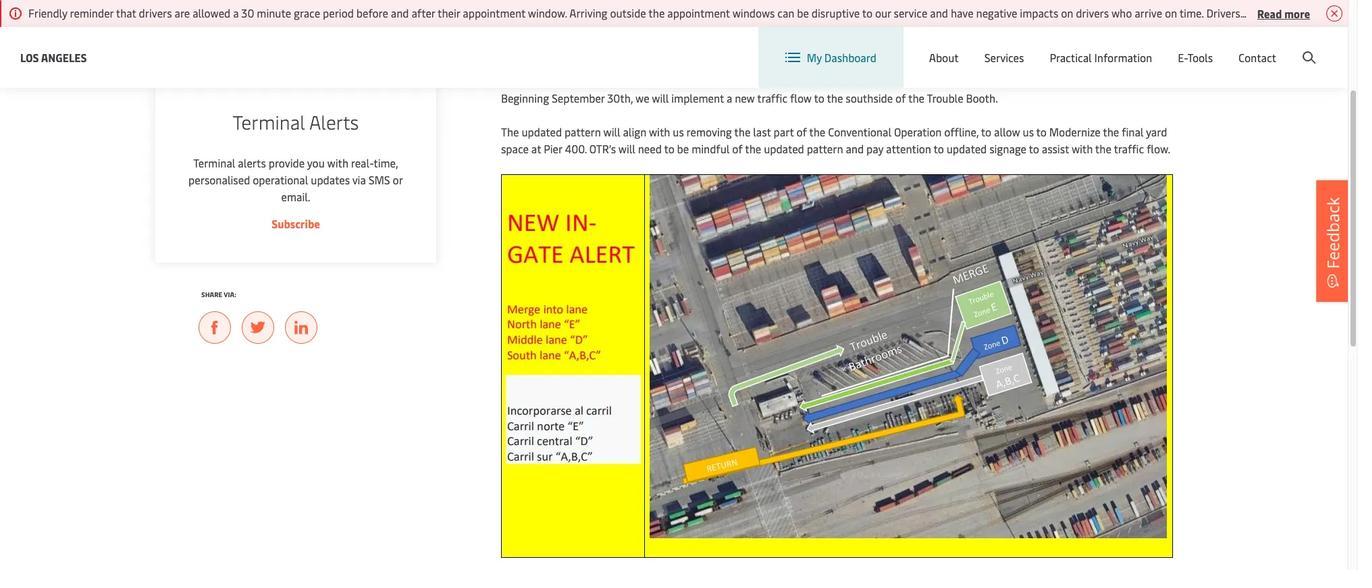 Task type: vqa. For each thing, say whether or not it's contained in the screenshot.
be in the The updated pattern will align with us removing the last part of the Conventional Operation offline, to allow us to Modernize the final yard space at Pier 400. OTR's will need to be mindful of the updated pattern and pay attention to updated signage to assist with the traffic flow.
yes



Task type: describe. For each thing, give the bounding box(es) containing it.
1 vertical spatial will
[[604, 124, 621, 139]]

to left our
[[863, 5, 873, 20]]

1 us from the left
[[673, 124, 684, 139]]

with inside terminal alerts provide you with real-time, personalised operational updates via sms or email.
[[327, 155, 349, 170]]

provide
[[269, 155, 305, 170]]

2 on from the left
[[1165, 5, 1178, 20]]

to down operation
[[934, 141, 944, 156]]

0 vertical spatial of
[[896, 91, 906, 105]]

via
[[352, 172, 366, 187]]

and inside the updated pattern will align with us removing the last part of the conventional operation offline, to allow us to modernize the final yard space at pier 400. otr's will need to be mindful of the updated pattern and pay attention to updated signage to assist with the traffic flow.
[[846, 141, 864, 156]]

my dashboard button
[[786, 27, 877, 88]]

are
[[175, 5, 190, 20]]

final
[[1122, 124, 1144, 139]]

400. otr's
[[565, 141, 616, 156]]

who
[[1112, 5, 1132, 20]]

0 vertical spatial traffic
[[758, 91, 788, 105]]

the
[[501, 124, 519, 139]]

have
[[951, 5, 974, 20]]

switch location button
[[947, 39, 1045, 54]]

tools
[[1188, 50, 1213, 65]]

allow
[[994, 124, 1021, 139]]

1 that from the left
[[116, 5, 136, 20]]

los
[[20, 50, 39, 65]]

practical information
[[1050, 50, 1153, 65]]

a for allowed
[[233, 5, 239, 20]]

alerts image
[[206, 0, 385, 88]]

30
[[241, 5, 254, 20]]

to left allow
[[982, 124, 992, 139]]

grace
[[294, 5, 320, 20]]

mindful
[[692, 141, 730, 156]]

login / create account
[[1214, 40, 1323, 54]]

new
[[735, 91, 755, 105]]

period
[[323, 5, 354, 20]]

time,
[[374, 155, 398, 170]]

/
[[1242, 40, 1247, 54]]

account
[[1283, 40, 1323, 54]]

operational
[[253, 172, 308, 187]]

angeles
[[41, 50, 87, 65]]

attention
[[886, 141, 932, 156]]

negative
[[977, 5, 1018, 20]]

dashboard
[[825, 50, 877, 65]]

disruptive
[[812, 5, 860, 20]]

beginning september 30th, we will implement a new traffic flow to the southside of the trouble booth.
[[501, 91, 998, 105]]

terminal alerts provide you with real-time, personalised operational updates via sms or email.
[[189, 155, 403, 204]]

2 horizontal spatial and
[[930, 5, 949, 20]]

1 horizontal spatial be
[[797, 5, 809, 20]]

1 on from the left
[[1061, 5, 1074, 20]]

share via:
[[201, 290, 236, 299]]

windows
[[733, 5, 775, 20]]

1 horizontal spatial updated
[[764, 141, 804, 156]]

updates
[[311, 172, 350, 187]]

0 vertical spatial will
[[652, 91, 669, 105]]

time.
[[1180, 5, 1204, 20]]

to left assist
[[1029, 141, 1040, 156]]

operation
[[894, 124, 942, 139]]

los angeles
[[20, 50, 87, 65]]

create
[[1249, 40, 1281, 54]]

contact
[[1239, 50, 1277, 65]]

1 horizontal spatial of
[[797, 124, 807, 139]]

at
[[532, 141, 541, 156]]

terminal alerts
[[233, 109, 359, 134]]

0 vertical spatial pattern
[[565, 124, 601, 139]]

contact button
[[1239, 27, 1277, 88]]

space
[[501, 141, 529, 156]]

signage
[[990, 141, 1027, 156]]

close alert image
[[1327, 5, 1343, 22]]

email.
[[281, 189, 310, 204]]

global menu button
[[1058, 27, 1163, 67]]

1 their from the left
[[438, 5, 460, 20]]

be inside the updated pattern will align with us removing the last part of the conventional operation offline, to allow us to modernize the final yard space at pier 400. otr's will need to be mindful of the updated pattern and pay attention to updated signage to assist with the traffic flow.
[[677, 141, 689, 156]]

subscribe
[[272, 216, 320, 231]]

yard
[[1146, 124, 1168, 139]]

0 horizontal spatial of
[[733, 141, 743, 156]]

to right need
[[664, 141, 675, 156]]

1 horizontal spatial with
[[649, 124, 670, 139]]

feedback
[[1322, 197, 1344, 269]]

share
[[201, 290, 222, 299]]

need
[[638, 141, 662, 156]]

read more button
[[1258, 5, 1311, 22]]

my
[[807, 50, 822, 65]]

september
[[552, 91, 605, 105]]

southside
[[846, 91, 893, 105]]

real-
[[351, 155, 374, 170]]

global menu
[[1088, 40, 1149, 54]]

last
[[753, 124, 771, 139]]

friendly reminder that drivers are allowed a 30 minute grace period before and after their appointment window. arriving outside the appointment windows can be disruptive to our service and have negative impacts on drivers who arrive on time. drivers that arrive outside their 
[[28, 5, 1359, 20]]

menu
[[1122, 40, 1149, 54]]



Task type: locate. For each thing, give the bounding box(es) containing it.
on
[[1061, 5, 1074, 20], [1165, 5, 1178, 20]]

2 outside from the left
[[1296, 5, 1333, 20]]

outside up account in the right top of the page
[[1296, 5, 1333, 20]]

e-tools
[[1178, 50, 1213, 65]]

align
[[623, 124, 647, 139]]

arrive up login / create account
[[1266, 5, 1294, 20]]

will
[[652, 91, 669, 105], [604, 124, 621, 139], [619, 141, 636, 156]]

of right mindful
[[733, 141, 743, 156]]

e-tools button
[[1178, 27, 1213, 88]]

0 horizontal spatial pattern
[[565, 124, 601, 139]]

2 vertical spatial of
[[733, 141, 743, 156]]

1 vertical spatial pattern
[[807, 141, 843, 156]]

with up updates
[[327, 155, 349, 170]]

that right drivers
[[1243, 5, 1264, 20]]

implement
[[672, 91, 724, 105]]

you
[[307, 155, 325, 170]]

1 vertical spatial a
[[727, 91, 732, 105]]

beginning
[[501, 91, 549, 105]]

2 us from the left
[[1023, 124, 1034, 139]]

0 horizontal spatial us
[[673, 124, 684, 139]]

drivers left who
[[1076, 5, 1109, 20]]

or
[[393, 172, 403, 187]]

appointment left windows
[[668, 5, 730, 20]]

1 vertical spatial be
[[677, 141, 689, 156]]

terminal
[[233, 109, 305, 134], [193, 155, 235, 170]]

1 drivers from the left
[[139, 5, 172, 20]]

to up assist
[[1037, 124, 1047, 139]]

arrive
[[1135, 5, 1163, 20], [1266, 5, 1294, 20]]

updated down the offline,
[[947, 141, 987, 156]]

traffic
[[758, 91, 788, 105], [1114, 141, 1145, 156]]

drivers left are
[[139, 5, 172, 20]]

with down modernize
[[1072, 141, 1093, 156]]

flow.
[[1147, 141, 1171, 156]]

feedback button
[[1317, 180, 1350, 302]]

minute
[[257, 5, 291, 20]]

1 appointment from the left
[[463, 5, 526, 20]]

modernize
[[1050, 124, 1101, 139]]

assist
[[1042, 141, 1070, 156]]

1 horizontal spatial drivers
[[1076, 5, 1109, 20]]

service
[[894, 5, 928, 20]]

1 horizontal spatial us
[[1023, 124, 1034, 139]]

and left after
[[391, 5, 409, 20]]

to right flow at the top right of the page
[[814, 91, 825, 105]]

1 horizontal spatial arrive
[[1266, 5, 1294, 20]]

1 vertical spatial of
[[797, 124, 807, 139]]

0 horizontal spatial their
[[438, 5, 460, 20]]

terminal for terminal alerts provide you with real-time, personalised operational updates via sms or email.
[[193, 155, 235, 170]]

updated down part
[[764, 141, 804, 156]]

switch location
[[968, 39, 1045, 54]]

0 vertical spatial terminal
[[233, 109, 305, 134]]

their
[[438, 5, 460, 20], [1335, 5, 1357, 20]]

global
[[1088, 40, 1119, 54]]

0 horizontal spatial appointment
[[463, 5, 526, 20]]

0 horizontal spatial updated
[[522, 124, 562, 139]]

0 vertical spatial a
[[233, 5, 239, 20]]

2 horizontal spatial with
[[1072, 141, 1093, 156]]

alerts
[[309, 109, 359, 134]]

1 horizontal spatial traffic
[[1114, 141, 1145, 156]]

1 horizontal spatial on
[[1165, 5, 1178, 20]]

2 appointment from the left
[[668, 5, 730, 20]]

0 horizontal spatial with
[[327, 155, 349, 170]]

0 horizontal spatial outside
[[610, 5, 646, 20]]

location
[[1003, 39, 1045, 54]]

will right we
[[652, 91, 669, 105]]

outside right arriving
[[610, 5, 646, 20]]

0 vertical spatial be
[[797, 5, 809, 20]]

pattern up 400. otr's
[[565, 124, 601, 139]]

alerts
[[238, 155, 266, 170]]

1 arrive from the left
[[1135, 5, 1163, 20]]

terminal inside terminal alerts provide you with real-time, personalised operational updates via sms or email.
[[193, 155, 235, 170]]

2 horizontal spatial updated
[[947, 141, 987, 156]]

with
[[649, 124, 670, 139], [1072, 141, 1093, 156], [327, 155, 349, 170]]

a left the 30
[[233, 5, 239, 20]]

read more
[[1258, 6, 1311, 21]]

impacts
[[1020, 5, 1059, 20]]

part
[[774, 124, 794, 139]]

services
[[985, 50, 1024, 65]]

traffic pattern image
[[501, 174, 1173, 558]]

reminder
[[70, 5, 114, 20]]

personalised
[[189, 172, 250, 187]]

1 horizontal spatial and
[[846, 141, 864, 156]]

information
[[1095, 50, 1153, 65]]

0 horizontal spatial on
[[1061, 5, 1074, 20]]

30th,
[[608, 91, 633, 105]]

0 horizontal spatial traffic
[[758, 91, 788, 105]]

2 that from the left
[[1243, 5, 1264, 20]]

my dashboard
[[807, 50, 877, 65]]

about button
[[929, 27, 959, 88]]

will left align
[[604, 124, 621, 139]]

that right 'reminder'
[[116, 5, 136, 20]]

more
[[1285, 6, 1311, 21]]

and left have
[[930, 5, 949, 20]]

0 horizontal spatial drivers
[[139, 5, 172, 20]]

login
[[1214, 40, 1240, 54]]

with up need
[[649, 124, 670, 139]]

los angeles link
[[20, 49, 87, 66]]

1 vertical spatial traffic
[[1114, 141, 1145, 156]]

traffic inside the updated pattern will align with us removing the last part of the conventional operation offline, to allow us to modernize the final yard space at pier 400. otr's will need to be mindful of the updated pattern and pay attention to updated signage to assist with the traffic flow.
[[1114, 141, 1145, 156]]

be left mindful
[[677, 141, 689, 156]]

0 horizontal spatial and
[[391, 5, 409, 20]]

2 drivers from the left
[[1076, 5, 1109, 20]]

a left new
[[727, 91, 732, 105]]

of
[[896, 91, 906, 105], [797, 124, 807, 139], [733, 141, 743, 156]]

1 horizontal spatial pattern
[[807, 141, 843, 156]]

1 horizontal spatial appointment
[[668, 5, 730, 20]]

updated up at
[[522, 124, 562, 139]]

switch
[[968, 39, 1000, 54]]

their right more
[[1335, 5, 1357, 20]]

via:
[[224, 290, 236, 299]]

2 vertical spatial will
[[619, 141, 636, 156]]

before
[[357, 5, 388, 20]]

0 horizontal spatial be
[[677, 141, 689, 156]]

allowed
[[193, 5, 231, 20]]

booth.
[[966, 91, 998, 105]]

of right southside
[[896, 91, 906, 105]]

us
[[673, 124, 684, 139], [1023, 124, 1034, 139]]

offline,
[[945, 124, 979, 139]]

pier
[[544, 141, 562, 156]]

1 horizontal spatial that
[[1243, 5, 1264, 20]]

friendly
[[28, 5, 67, 20]]

updated
[[522, 124, 562, 139], [764, 141, 804, 156], [947, 141, 987, 156]]

2 their from the left
[[1335, 5, 1357, 20]]

arrive right who
[[1135, 5, 1163, 20]]

0 horizontal spatial that
[[116, 5, 136, 20]]

terminal up personalised at the left top
[[193, 155, 235, 170]]

terminal up alerts
[[233, 109, 305, 134]]

will down align
[[619, 141, 636, 156]]

removing
[[687, 124, 732, 139]]

flow
[[790, 91, 812, 105]]

pay
[[867, 141, 884, 156]]

login / create account link
[[1189, 27, 1323, 67]]

terminal for terminal alerts
[[233, 109, 305, 134]]

1 horizontal spatial outside
[[1296, 5, 1333, 20]]

that
[[116, 5, 136, 20], [1243, 5, 1264, 20]]

1 horizontal spatial their
[[1335, 5, 1357, 20]]

read
[[1258, 6, 1282, 21]]

on left time.
[[1165, 5, 1178, 20]]

outside
[[610, 5, 646, 20], [1296, 5, 1333, 20]]

traffic right new
[[758, 91, 788, 105]]

our
[[875, 5, 892, 20]]

appointment left window.
[[463, 5, 526, 20]]

drivers
[[1207, 5, 1241, 20]]

a for implement
[[727, 91, 732, 105]]

1 outside from the left
[[610, 5, 646, 20]]

services button
[[985, 27, 1024, 88]]

practical information button
[[1050, 27, 1153, 88]]

practical
[[1050, 50, 1092, 65]]

2 horizontal spatial of
[[896, 91, 906, 105]]

and down conventional
[[846, 141, 864, 156]]

window.
[[528, 5, 567, 20]]

us left removing
[[673, 124, 684, 139]]

sms
[[369, 172, 390, 187]]

after
[[412, 5, 435, 20]]

be right can
[[797, 5, 809, 20]]

conventional
[[828, 124, 892, 139]]

the updated pattern will align with us removing the last part of the conventional operation offline, to allow us to modernize the final yard space at pier 400. otr's will need to be mindful of the updated pattern and pay attention to updated signage to assist with the traffic flow.
[[501, 124, 1171, 156]]

1 horizontal spatial a
[[727, 91, 732, 105]]

arriving
[[570, 5, 608, 20]]

2 arrive from the left
[[1266, 5, 1294, 20]]

on right impacts
[[1061, 5, 1074, 20]]

trouble
[[927, 91, 964, 105]]

0 horizontal spatial a
[[233, 5, 239, 20]]

drivers
[[139, 5, 172, 20], [1076, 5, 1109, 20]]

us right allow
[[1023, 124, 1034, 139]]

subscribe link
[[272, 216, 320, 231]]

traffic down the final
[[1114, 141, 1145, 156]]

their right after
[[438, 5, 460, 20]]

pattern down conventional
[[807, 141, 843, 156]]

of right part
[[797, 124, 807, 139]]

0 horizontal spatial arrive
[[1135, 5, 1163, 20]]

1 vertical spatial terminal
[[193, 155, 235, 170]]



